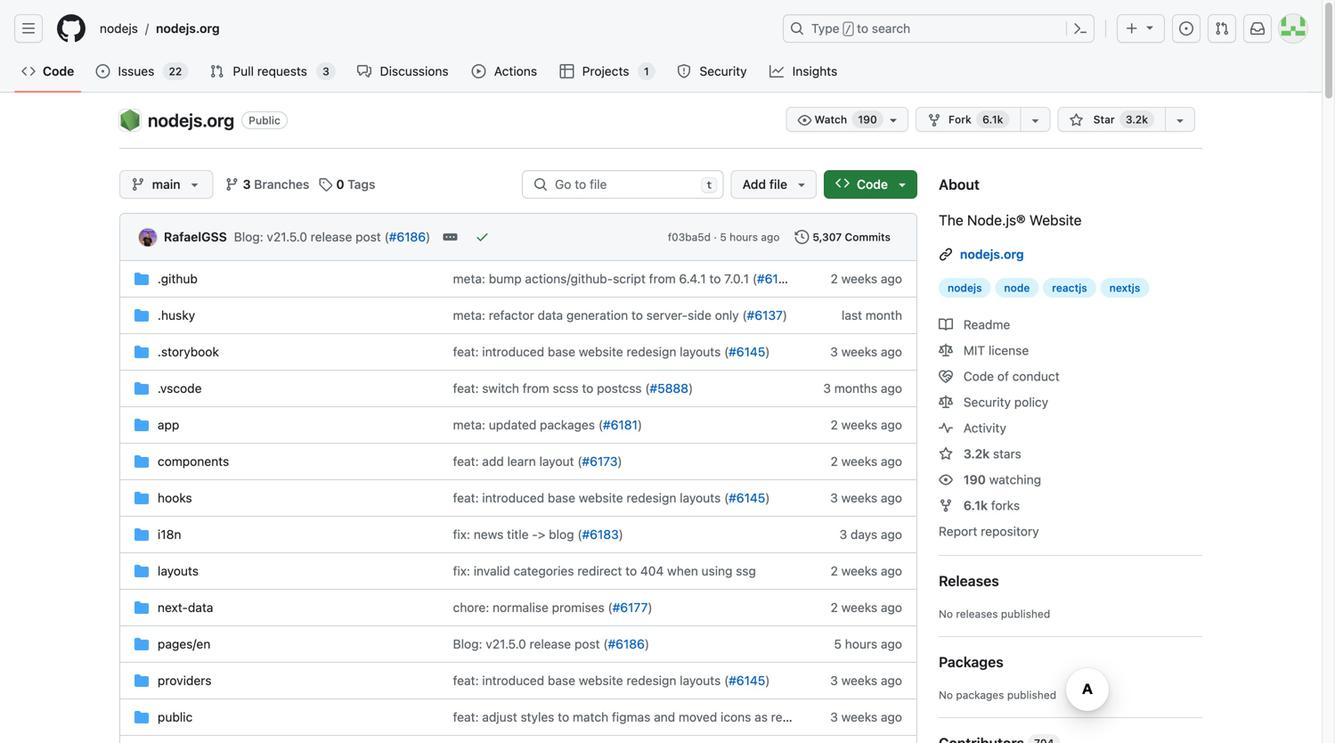 Task type: locate. For each thing, give the bounding box(es) containing it.
security for security policy
[[964, 395, 1012, 410]]

0 vertical spatial fix:
[[453, 527, 471, 542]]

directory image
[[135, 308, 149, 323], [135, 381, 149, 396], [135, 455, 149, 469], [135, 491, 149, 505], [135, 528, 149, 542], [135, 564, 149, 578], [135, 601, 149, 615], [135, 674, 149, 688]]

1 horizontal spatial data
[[538, 308, 563, 323]]

node.js®
[[968, 212, 1026, 229]]

report repository
[[939, 524, 1040, 539]]

#6145 for providers
[[729, 673, 766, 688]]

published down packages link
[[1008, 689, 1057, 701]]

directory image for .github
[[135, 272, 149, 286]]

4 3 weeks ago from the top
[[831, 710, 903, 725]]

2 #6145 link from the top
[[729, 491, 766, 505]]

introduced for .storybook
[[482, 344, 545, 359]]

directory image left public
[[135, 710, 149, 725]]

redesign for hooks
[[627, 491, 677, 505]]

1 vertical spatial post
[[575, 637, 600, 651]]

0 vertical spatial data
[[538, 308, 563, 323]]

feat: introduced base website redesign layouts ( link for providers
[[453, 673, 729, 688]]

blog: v21.5.0 release post ( link down 'tag' image
[[234, 229, 389, 244]]

as
[[755, 710, 768, 725]]

0 vertical spatial 5
[[720, 231, 727, 243]]

0 vertical spatial nodejs
[[100, 21, 138, 36]]

3 2 weeks ago from the top
[[831, 454, 903, 469]]

when
[[668, 564, 699, 578]]

( up #6173 link
[[599, 418, 603, 432]]

law image
[[939, 344, 954, 358]]

190 watching
[[964, 472, 1042, 487]]

0 horizontal spatial code
[[43, 64, 74, 78]]

1 vertical spatial published
[[1008, 689, 1057, 701]]

5 2 weeks ago from the top
[[831, 600, 903, 615]]

1 vertical spatial feat: introduced base website redesign layouts ( link
[[453, 491, 729, 505]]

1 introduced from the top
[[482, 344, 545, 359]]

check image
[[475, 230, 490, 244]]

feat: switch from scss to postcss ( #5888 )
[[453, 381, 694, 396]]

0 vertical spatial published
[[1002, 608, 1051, 620]]

2 introduced from the top
[[482, 491, 545, 505]]

layouts for providers
[[680, 673, 721, 688]]

#6145 link up the ssg
[[729, 491, 766, 505]]

nodejs up readme link
[[948, 282, 983, 294]]

#6183 link
[[582, 527, 619, 542]]

2 weeks ago up last month
[[831, 271, 903, 286]]

directory image for .vscode
[[135, 381, 149, 396]]

months
[[835, 381, 878, 396]]

0 horizontal spatial #6186 link
[[389, 229, 426, 244]]

normalise
[[493, 600, 549, 615]]

1 vertical spatial nodejs.org
[[148, 110, 235, 131]]

6 weeks from the top
[[842, 564, 878, 578]]

actions link
[[465, 58, 546, 85]]

1 vertical spatial #6145
[[729, 491, 766, 505]]

3.2k right star
[[1126, 113, 1149, 126]]

directory image left layouts link
[[135, 564, 149, 578]]

1 vertical spatial base
[[548, 491, 576, 505]]

( left open commit details image
[[385, 229, 389, 244]]

directory image
[[135, 272, 149, 286], [135, 345, 149, 359], [135, 418, 149, 432], [135, 637, 149, 651], [135, 710, 149, 725]]

5 feat: from the top
[[453, 673, 479, 688]]

1 vertical spatial v21.5.0
[[486, 637, 527, 651]]

to left 404
[[626, 564, 637, 578]]

1 fix: from the top
[[453, 527, 471, 542]]

2 feat: from the top
[[453, 381, 479, 396]]

directory image for next-data
[[135, 601, 149, 615]]

0 vertical spatial nodejs.org
[[156, 21, 220, 36]]

5
[[720, 231, 727, 243], [835, 637, 842, 651]]

data right refactor
[[538, 308, 563, 323]]

no packages published
[[939, 689, 1057, 701]]

nodejs up issue opened image
[[100, 21, 138, 36]]

0 vertical spatial #6186
[[389, 229, 426, 244]]

3 for i18n
[[840, 527, 848, 542]]

meta: updated packages ( link
[[453, 418, 603, 432]]

open commit details image
[[443, 230, 457, 244]]

1 vertical spatial git pull request image
[[210, 64, 224, 78]]

0 vertical spatial blog: v21.5.0 release post ( #6186 )
[[234, 229, 431, 244]]

redesign for .storybook
[[627, 344, 677, 359]]

feat: introduced base website redesign layouts ( link down #6173 link
[[453, 491, 729, 505]]

nodejs.org up 22
[[156, 21, 220, 36]]

1 horizontal spatial 3.2k
[[1126, 113, 1149, 126]]

git branch image left 3 branches
[[225, 177, 239, 192]]

tags
[[348, 177, 376, 192]]

#6186 for topmost #6186 link
[[389, 229, 426, 244]]

(
[[385, 229, 389, 244], [753, 271, 758, 286], [743, 308, 747, 323], [725, 344, 729, 359], [646, 381, 650, 396], [599, 418, 603, 432], [578, 454, 582, 469], [725, 491, 729, 505], [578, 527, 582, 542], [608, 600, 613, 615], [604, 637, 608, 651], [725, 673, 729, 688]]

release
[[311, 229, 352, 244], [530, 637, 571, 651]]

3 feat: introduced base website redesign layouts ( link from the top
[[453, 673, 729, 688]]

1 vertical spatial website
[[579, 491, 624, 505]]

pulse image
[[939, 421, 954, 435]]

1 vertical spatial #6186 link
[[608, 637, 645, 651]]

feat: introduced base website redesign layouts ( link down generation
[[453, 344, 729, 359]]

nodejs / nodejs.org
[[100, 21, 220, 36]]

packages
[[540, 418, 595, 432], [957, 689, 1005, 701]]

#6145
[[729, 344, 766, 359], [729, 491, 766, 505], [729, 673, 766, 688]]

2 no from the top
[[939, 689, 954, 701]]

2 vertical spatial feat: introduced base website redesign layouts ( #6145 )
[[453, 673, 771, 688]]

7 directory image from the top
[[135, 601, 149, 615]]

#6145 for .storybook
[[729, 344, 766, 359]]

1 feat: introduced base website redesign layouts ( link from the top
[[453, 344, 729, 359]]

directory image left components link
[[135, 455, 149, 469]]

issue opened image
[[1180, 21, 1194, 36]]

postcss
[[597, 381, 642, 396]]

3 3 weeks ago from the top
[[831, 673, 903, 688]]

search
[[872, 21, 911, 36]]

1 vertical spatial introduced
[[482, 491, 545, 505]]

0 vertical spatial feat: introduced base website redesign layouts ( link
[[453, 344, 729, 359]]

2 vertical spatial nodejs.org
[[961, 247, 1025, 262]]

directory image left i18n
[[135, 528, 149, 542]]

security up the activity
[[964, 395, 1012, 410]]

feat: introduced base website redesign layouts ( link
[[453, 344, 729, 359], [453, 491, 729, 505], [453, 673, 729, 688]]

feat: for .storybook
[[453, 344, 479, 359]]

tag image
[[319, 177, 333, 192]]

.husky link
[[158, 308, 195, 323]]

triangle down image right the main
[[188, 177, 202, 192]]

( right blog
[[578, 527, 582, 542]]

ago for public
[[881, 710, 903, 725]]

1 horizontal spatial blog: v21.5.0 release post ( #6186 )
[[453, 637, 650, 651]]

shield image
[[677, 64, 692, 78]]

1 base from the top
[[548, 344, 576, 359]]

see your forks of this repository image
[[1029, 113, 1043, 127]]

5 directory image from the top
[[135, 710, 149, 725]]

#6145 link down #6137 link
[[729, 344, 766, 359]]

2 vertical spatial feat: introduced base website redesign layouts ( link
[[453, 673, 729, 688]]

weeks for components
[[842, 454, 878, 469]]

2 2 weeks ago from the top
[[831, 418, 903, 432]]

weeks for .github
[[842, 271, 878, 286]]

9 weeks from the top
[[842, 710, 878, 725]]

play image
[[472, 64, 486, 78]]

to
[[857, 21, 869, 36], [710, 271, 721, 286], [632, 308, 643, 323], [582, 381, 594, 396], [626, 564, 637, 578], [558, 710, 570, 725]]

published
[[1002, 608, 1051, 620], [1008, 689, 1057, 701]]

2 weeks ago down days
[[831, 564, 903, 578]]

1 3 weeks ago from the top
[[831, 344, 903, 359]]

) link for .storybook
[[766, 344, 771, 359]]

projects
[[583, 64, 630, 78]]

git branch image left the main
[[131, 177, 145, 192]]

ago for .storybook
[[881, 344, 903, 359]]

code right code icon
[[43, 64, 74, 78]]

0 vertical spatial v21.5.0
[[267, 229, 307, 244]]

code image
[[21, 64, 36, 78]]

0 vertical spatial nodejs link
[[93, 14, 145, 43]]

ago for components
[[881, 454, 903, 469]]

0 vertical spatial code
[[43, 64, 74, 78]]

1 2 weeks ago from the top
[[831, 271, 903, 286]]

mit license
[[961, 343, 1030, 358]]

0 horizontal spatial 3.2k
[[964, 447, 990, 461]]

feat: for hooks
[[453, 491, 479, 505]]

from
[[649, 271, 676, 286], [523, 381, 550, 396]]

ago for layouts
[[881, 564, 903, 578]]

0 tags
[[336, 177, 376, 192]]

0 vertical spatial blog: v21.5.0 release post ( link
[[234, 229, 389, 244]]

2 vertical spatial introduced
[[482, 673, 545, 688]]

#6145 for hooks
[[729, 491, 766, 505]]

2 weeks ago up 5 hours ago
[[831, 600, 903, 615]]

3 redesign from the top
[[627, 673, 677, 688]]

1 redesign from the top
[[627, 344, 677, 359]]

ago
[[761, 231, 780, 243], [881, 271, 903, 286], [881, 344, 903, 359], [881, 381, 903, 396], [881, 418, 903, 432], [881, 454, 903, 469], [881, 491, 903, 505], [881, 527, 903, 542], [881, 564, 903, 578], [881, 600, 903, 615], [881, 637, 903, 651], [881, 673, 903, 688], [881, 710, 903, 725]]

blog: v21.5.0 release post ( link for rightmost #6186 link
[[453, 637, 608, 651]]

#6186 link left open commit details image
[[389, 229, 426, 244]]

2 #6145 from the top
[[729, 491, 766, 505]]

0 horizontal spatial git pull request image
[[210, 64, 224, 78]]

meta: bump actions/github-script from 6.4.1 to 7.0.1 ( link
[[453, 271, 758, 286]]

v21.5.0 down branches
[[267, 229, 307, 244]]

2 2 from the top
[[831, 418, 839, 432]]

feat: adjust styles to match figmas and moved icons as react componen…
[[453, 710, 875, 725]]

#6145 link for providers
[[729, 673, 766, 688]]

git pull request image
[[1216, 21, 1230, 36], [210, 64, 224, 78]]

2 directory image from the top
[[135, 381, 149, 396]]

feat: introduced base website redesign layouts ( #6145 ) up postcss
[[453, 344, 771, 359]]

feat: introduced base website redesign layouts ( #6145 ) for providers
[[453, 673, 771, 688]]

weeks for app
[[842, 418, 878, 432]]

notifications image
[[1251, 21, 1266, 36]]

1 website from the top
[[579, 344, 624, 359]]

1 directory image from the top
[[135, 272, 149, 286]]

2 base from the top
[[548, 491, 576, 505]]

v21.5.0 down normalise
[[486, 637, 527, 651]]

nodejs.org link down node.js®
[[961, 247, 1025, 262]]

code button
[[824, 170, 918, 199]]

blog: v21.5.0 release post ( #6186 )
[[234, 229, 431, 244], [453, 637, 650, 651]]

book image
[[939, 318, 954, 332]]

4 directory image from the top
[[135, 637, 149, 651]]

introduced up adjust
[[482, 673, 545, 688]]

rafaelgss
[[164, 229, 227, 244]]

3 #6145 from the top
[[729, 673, 766, 688]]

2 for #6160
[[831, 271, 839, 286]]

0 vertical spatial security
[[700, 64, 747, 78]]

0 horizontal spatial 5
[[720, 231, 727, 243]]

0 vertical spatial introduced
[[482, 344, 545, 359]]

redesign up "feat: adjust styles to match figmas and moved icons as react componen…" link
[[627, 673, 677, 688]]

introduced for hooks
[[482, 491, 545, 505]]

3 directory image from the top
[[135, 418, 149, 432]]

triangle down image
[[1143, 20, 1158, 34], [188, 177, 202, 192], [795, 177, 809, 192], [896, 177, 910, 192]]

promises
[[552, 600, 605, 615]]

post down promises
[[575, 637, 600, 651]]

match
[[573, 710, 609, 725]]

3 base from the top
[[548, 673, 576, 688]]

8 directory image from the top
[[135, 674, 149, 688]]

packages down scss
[[540, 418, 595, 432]]

1 directory image from the top
[[135, 308, 149, 323]]

base up scss
[[548, 344, 576, 359]]

0 horizontal spatial packages
[[540, 418, 595, 432]]

node
[[1005, 282, 1031, 294]]

git branch image inside the main popup button
[[131, 177, 145, 192]]

1 2 from the top
[[831, 271, 839, 286]]

2 weeks from the top
[[842, 344, 878, 359]]

code
[[43, 64, 74, 78], [857, 177, 889, 192], [964, 369, 995, 384]]

0 horizontal spatial data
[[188, 600, 213, 615]]

#6181
[[603, 418, 638, 432]]

table image
[[560, 64, 574, 78]]

release down 'chore: normalise promises ( #6177 )'
[[530, 637, 571, 651]]

0 vertical spatial #6145
[[729, 344, 766, 359]]

code left of
[[964, 369, 995, 384]]

0 horizontal spatial blog: v21.5.0 release post ( link
[[234, 229, 389, 244]]

feat: introduced base website redesign layouts ( #6145 ) up figmas
[[453, 673, 771, 688]]

1 vertical spatial security
[[964, 395, 1012, 410]]

3 introduced from the top
[[482, 673, 545, 688]]

3 2 from the top
[[831, 454, 839, 469]]

en
[[197, 637, 211, 651]]

0 horizontal spatial from
[[523, 381, 550, 396]]

published for releases
[[1002, 608, 1051, 620]]

layouts up next-
[[158, 564, 199, 578]]

feat: introduced base website redesign layouts ( #6145 ) for .storybook
[[453, 344, 771, 359]]

blog: v21.5.0 release post ( #6186 ) down 'chore: normalise promises ( #6177 )'
[[453, 637, 650, 651]]

) link for hooks
[[766, 491, 771, 505]]

7 weeks from the top
[[842, 600, 878, 615]]

no for packages
[[939, 689, 954, 701]]

2 weeks ago down 3 months ago
[[831, 418, 903, 432]]

repo forked image for fork
[[928, 113, 942, 127]]

Go to file text field
[[555, 171, 694, 198]]

( up icons
[[725, 673, 729, 688]]

190 right eye icon
[[964, 472, 986, 487]]

7.0.1
[[725, 271, 750, 286]]

2 weeks ago up days
[[831, 454, 903, 469]]

0 vertical spatial feat: introduced base website redesign layouts ( #6145 )
[[453, 344, 771, 359]]

eye image
[[939, 473, 954, 487]]

1 git branch image from the left
[[131, 177, 145, 192]]

6.1k forks
[[964, 498, 1021, 513]]

no left releases
[[939, 608, 954, 620]]

list
[[93, 14, 773, 43]]

comment discussion image
[[357, 64, 371, 78]]

2 meta: from the top
[[453, 308, 486, 323]]

meta: left 'updated'
[[453, 418, 486, 432]]

2 weeks ago for #6173
[[831, 454, 903, 469]]

2 vertical spatial code
[[964, 369, 995, 384]]

1 horizontal spatial from
[[649, 271, 676, 286]]

layouts down the side
[[680, 344, 721, 359]]

1 weeks from the top
[[842, 271, 878, 286]]

git pull request image left 'pull'
[[210, 64, 224, 78]]

add this repository to a list image
[[1174, 113, 1188, 127]]

1 vertical spatial fix:
[[453, 564, 471, 578]]

/ inside type / to search
[[846, 23, 852, 36]]

2 horizontal spatial code
[[964, 369, 995, 384]]

layouts
[[680, 344, 721, 359], [680, 491, 721, 505], [158, 564, 199, 578], [680, 673, 721, 688]]

1 vertical spatial release
[[530, 637, 571, 651]]

nodejs.org down 22
[[148, 110, 235, 131]]

last
[[842, 308, 863, 323]]

triangle down image right the plus icon
[[1143, 20, 1158, 34]]

0 vertical spatial hours
[[730, 231, 758, 243]]

0 horizontal spatial v21.5.0
[[267, 229, 307, 244]]

directory image left .github
[[135, 272, 149, 286]]

3 weeks from the top
[[842, 418, 878, 432]]

0 horizontal spatial git branch image
[[131, 177, 145, 192]]

security right shield icon
[[700, 64, 747, 78]]

0 vertical spatial release
[[311, 229, 352, 244]]

directory image left hooks link
[[135, 491, 149, 505]]

1 horizontal spatial security
[[964, 395, 1012, 410]]

1 vertical spatial repo forked image
[[939, 499, 954, 513]]

script
[[613, 271, 646, 286]]

0 horizontal spatial blog: v21.5.0 release post ( #6186 )
[[234, 229, 431, 244]]

1 vertical spatial 5
[[835, 637, 842, 651]]

1 horizontal spatial blog: v21.5.0 release post ( link
[[453, 637, 608, 651]]

styles
[[521, 710, 555, 725]]

4 2 from the top
[[831, 564, 839, 578]]

layouts up the 'moved'
[[680, 673, 721, 688]]

last month
[[842, 308, 903, 323]]

2 directory image from the top
[[135, 345, 149, 359]]

releases link
[[939, 573, 1000, 590]]

4 weeks from the top
[[842, 454, 878, 469]]

nodejs.org link up 22
[[149, 14, 227, 43]]

feat: for components
[[453, 454, 479, 469]]

no
[[939, 608, 954, 620], [939, 689, 954, 701]]

base for .storybook
[[548, 344, 576, 359]]

0 vertical spatial website
[[579, 344, 624, 359]]

>
[[538, 527, 546, 542]]

blog: v21.5.0 release post ( link down chore: normalise promises ( link
[[453, 637, 608, 651]]

directory image left providers
[[135, 674, 149, 688]]

published right releases
[[1002, 608, 1051, 620]]

website up '#6183'
[[579, 491, 624, 505]]

3 for .vscode
[[824, 381, 832, 396]]

directory image left the app link
[[135, 418, 149, 432]]

post down tags
[[356, 229, 381, 244]]

branches
[[254, 177, 310, 192]]

2 3 weeks ago from the top
[[831, 491, 903, 505]]

f03ba5d link
[[668, 229, 711, 245]]

0 vertical spatial packages
[[540, 418, 595, 432]]

ago for providers
[[881, 673, 903, 688]]

#6160 link
[[758, 271, 794, 286]]

3 website from the top
[[579, 673, 624, 688]]

1 vertical spatial code
[[857, 177, 889, 192]]

/ inside nodejs / nodejs.org
[[145, 21, 149, 36]]

1 horizontal spatial nodejs
[[948, 282, 983, 294]]

meta: left refactor
[[453, 308, 486, 323]]

fix: invalid categories redirect to 404 when using ssg link
[[453, 564, 757, 578]]

release down 'tag' image
[[311, 229, 352, 244]]

0 vertical spatial git pull request image
[[1216, 21, 1230, 36]]

2 feat: introduced base website redesign layouts ( link from the top
[[453, 491, 729, 505]]

ago for app
[[881, 418, 903, 432]]

0 vertical spatial 190
[[859, 113, 878, 126]]

weeks for public
[[842, 710, 878, 725]]

git pull request image right issue opened icon
[[1216, 21, 1230, 36]]

5 weeks from the top
[[842, 491, 878, 505]]

triangle down image right file
[[795, 177, 809, 192]]

0 horizontal spatial /
[[145, 21, 149, 36]]

3 meta: from the top
[[453, 418, 486, 432]]

directory image for app
[[135, 418, 149, 432]]

3 #6145 link from the top
[[729, 673, 766, 688]]

directory image left the .vscode
[[135, 381, 149, 396]]

git branch image
[[131, 177, 145, 192], [225, 177, 239, 192]]

3 feat: from the top
[[453, 454, 479, 469]]

code image
[[836, 176, 850, 190]]

data up the en
[[188, 600, 213, 615]]

404
[[641, 564, 664, 578]]

packages down packages
[[957, 689, 1005, 701]]

fix: for fix: invalid categories redirect to 404 when using ssg
[[453, 564, 471, 578]]

1
[[644, 65, 650, 78]]

website
[[1030, 212, 1082, 229]]

3 weeks ago for .storybook
[[831, 344, 903, 359]]

#6145 up icons
[[729, 673, 766, 688]]

0 vertical spatial repo forked image
[[928, 113, 942, 127]]

3 directory image from the top
[[135, 455, 149, 469]]

5,307 commits
[[813, 231, 891, 243]]

app
[[158, 418, 179, 432]]

v21.5.0
[[267, 229, 307, 244], [486, 637, 527, 651]]

6.1k
[[983, 113, 1004, 126], [964, 498, 988, 513]]

issue opened image
[[96, 64, 110, 78]]

#6186 link
[[389, 229, 426, 244], [608, 637, 645, 651]]

packages
[[939, 654, 1004, 671]]

invalid
[[474, 564, 510, 578]]

ago for i18n
[[881, 527, 903, 542]]

3
[[323, 65, 330, 78], [243, 177, 251, 192], [831, 344, 839, 359], [824, 381, 832, 396], [831, 491, 839, 505], [840, 527, 848, 542], [831, 673, 839, 688], [831, 710, 839, 725]]

1 horizontal spatial #6186
[[608, 637, 645, 651]]

ssg
[[736, 564, 757, 578]]

feat: for providers
[[453, 673, 479, 688]]

the
[[939, 212, 964, 229]]

repo forked image
[[928, 113, 942, 127], [939, 499, 954, 513]]

1 feat: from the top
[[453, 344, 479, 359]]

star image
[[1070, 113, 1084, 127]]

security
[[700, 64, 747, 78], [964, 395, 1012, 410]]

5 up componen…
[[835, 637, 842, 651]]

git pull request image for issue opened image
[[210, 64, 224, 78]]

1 vertical spatial packages
[[957, 689, 1005, 701]]

hours up componen…
[[845, 637, 878, 651]]

2 redesign from the top
[[627, 491, 677, 505]]

redesign up 404
[[627, 491, 677, 505]]

3198 users starred this repository element
[[1120, 111, 1155, 128]]

) link for .vscode
[[689, 381, 694, 396]]

law image
[[939, 395, 954, 410]]

1 horizontal spatial v21.5.0
[[486, 637, 527, 651]]

2 for #6173
[[831, 454, 839, 469]]

triangle down image left 'about'
[[896, 177, 910, 192]]

8 weeks from the top
[[842, 673, 878, 688]]

1 no from the top
[[939, 608, 954, 620]]

code right code image
[[857, 177, 889, 192]]

2 weeks ago for #6181
[[831, 418, 903, 432]]

2 feat: introduced base website redesign layouts ( #6145 ) from the top
[[453, 491, 771, 505]]

1 feat: introduced base website redesign layouts ( #6145 ) from the top
[[453, 344, 771, 359]]

2 vertical spatial redesign
[[627, 673, 677, 688]]

1 meta: from the top
[[453, 271, 486, 286]]

website up match
[[579, 673, 624, 688]]

nodejs.org for owner avatar
[[148, 110, 235, 131]]

1 horizontal spatial git pull request image
[[1216, 21, 1230, 36]]

1 vertical spatial feat: introduced base website redesign layouts ( #6145 )
[[453, 491, 771, 505]]

from left 6.4.1
[[649, 271, 676, 286]]

5 directory image from the top
[[135, 528, 149, 542]]

0 vertical spatial 3.2k
[[1126, 113, 1149, 126]]

1 #6145 link from the top
[[729, 344, 766, 359]]

0 horizontal spatial security
[[700, 64, 747, 78]]

introduced down feat: add learn layout ( link
[[482, 491, 545, 505]]

#6186 link down #6177 link
[[608, 637, 645, 651]]

issues
[[118, 64, 154, 78]]

nodejs.org for link image
[[961, 247, 1025, 262]]

website down meta: refactor data generation to server-side only ( link
[[579, 344, 624, 359]]

1 vertical spatial blog: v21.5.0 release post ( link
[[453, 637, 608, 651]]

nodejs.org down node.js®
[[961, 247, 1025, 262]]

3 for public
[[831, 710, 839, 725]]

0 horizontal spatial blog:
[[234, 229, 264, 244]]

0 horizontal spatial 190
[[859, 113, 878, 126]]

1 horizontal spatial code
[[857, 177, 889, 192]]

0 horizontal spatial #6186
[[389, 229, 426, 244]]

6 directory image from the top
[[135, 564, 149, 578]]

directory image left pages/
[[135, 637, 149, 651]]

nodejs link
[[93, 14, 145, 43], [939, 278, 992, 298]]

base for providers
[[548, 673, 576, 688]]

nodejs.org
[[156, 21, 220, 36], [148, 110, 235, 131], [961, 247, 1025, 262]]

3 feat: introduced base website redesign layouts ( #6145 ) from the top
[[453, 673, 771, 688]]

security link
[[670, 58, 756, 85]]

providers link
[[158, 673, 212, 688]]

) link for app
[[638, 418, 643, 432]]

4 directory image from the top
[[135, 491, 149, 505]]

1 vertical spatial 6.1k
[[964, 498, 988, 513]]

repo forked image down eye icon
[[939, 499, 954, 513]]

5 2 from the top
[[831, 600, 839, 615]]

conduct
[[1013, 369, 1060, 384]]

6.4.1
[[680, 271, 706, 286]]

0 vertical spatial from
[[649, 271, 676, 286]]

git pull request image for issue opened icon
[[1216, 21, 1230, 36]]

2 vertical spatial nodejs.org link
[[961, 247, 1025, 262]]

1 vertical spatial from
[[523, 381, 550, 396]]

0 vertical spatial post
[[356, 229, 381, 244]]

( right postcss
[[646, 381, 650, 396]]

2 vertical spatial meta:
[[453, 418, 486, 432]]

2 vertical spatial #6145
[[729, 673, 766, 688]]

feat: introduced base website redesign layouts ( link up match
[[453, 673, 729, 688]]

4 feat: from the top
[[453, 491, 479, 505]]

nodejs inside nodejs / nodejs.org
[[100, 21, 138, 36]]

website for hooks
[[579, 491, 624, 505]]

0 vertical spatial no
[[939, 608, 954, 620]]

) link
[[426, 229, 431, 244], [783, 308, 788, 323], [766, 344, 771, 359], [689, 381, 694, 396], [638, 418, 643, 432], [618, 454, 623, 469], [766, 491, 771, 505], [619, 527, 624, 542], [648, 600, 653, 615], [645, 637, 650, 651], [766, 673, 771, 688]]

0 vertical spatial base
[[548, 344, 576, 359]]

6.1k up report repository
[[964, 498, 988, 513]]

2 website from the top
[[579, 491, 624, 505]]

#6186 down #6177 link
[[608, 637, 645, 651]]

packages link
[[939, 651, 1203, 673]]

1 horizontal spatial hours
[[845, 637, 878, 651]]

base
[[548, 344, 576, 359], [548, 491, 576, 505], [548, 673, 576, 688]]

1 vertical spatial 190
[[964, 472, 986, 487]]

layouts up using
[[680, 491, 721, 505]]

blog: v21.5.0 release post ( link
[[234, 229, 389, 244], [453, 637, 608, 651]]

report
[[939, 524, 978, 539]]

1 #6145 from the top
[[729, 344, 766, 359]]

base up styles
[[548, 673, 576, 688]]

nodejs.org link down 22
[[148, 110, 235, 131]]

fix: left news
[[453, 527, 471, 542]]

fix: news title -> blog ( #6183 )
[[453, 527, 624, 542]]

2 fix: from the top
[[453, 564, 471, 578]]



Task type: describe. For each thing, give the bounding box(es) containing it.
discussions
[[380, 64, 449, 78]]

1 horizontal spatial release
[[530, 637, 571, 651]]

) link for i18n
[[619, 527, 624, 542]]

ago for .github
[[881, 271, 903, 286]]

pages/ en
[[158, 637, 211, 651]]

published for packages
[[1008, 689, 1057, 701]]

0 horizontal spatial release
[[311, 229, 352, 244]]

ago for .vscode
[[881, 381, 903, 396]]

readme link
[[939, 317, 1011, 332]]

categories
[[514, 564, 574, 578]]

nodejs.org link for link image
[[961, 247, 1025, 262]]

5,307 commits link
[[787, 225, 899, 250]]

1 horizontal spatial nodejs link
[[939, 278, 992, 298]]

0 vertical spatial nodejs.org link
[[149, 14, 227, 43]]

app link
[[158, 418, 179, 432]]

insights
[[793, 64, 838, 78]]

feat: add learn layout ( #6173 )
[[453, 454, 623, 469]]

updated
[[489, 418, 537, 432]]

0 vertical spatial 6.1k
[[983, 113, 1004, 126]]

feat: adjust styles to match figmas and moved icons as react componen… link
[[453, 710, 875, 725]]

add
[[482, 454, 504, 469]]

reactjs link
[[1044, 278, 1097, 298]]

month
[[866, 308, 903, 323]]

) link for .husky
[[783, 308, 788, 323]]

3 weeks ago for public
[[831, 710, 903, 725]]

pages/
[[158, 637, 197, 651]]

.storybook
[[158, 344, 219, 359]]

meta: refactor data generation to server-side only ( #6137 )
[[453, 308, 788, 323]]

3 for .storybook
[[831, 344, 839, 359]]

1 vertical spatial hours
[[845, 637, 878, 651]]

blog: v21.5.0 release post ( link for topmost #6186 link
[[234, 229, 389, 244]]

componen…
[[804, 710, 875, 725]]

22
[[169, 65, 182, 78]]

2 for #6181
[[831, 418, 839, 432]]

code of conduct image
[[939, 369, 954, 384]]

and
[[654, 710, 676, 725]]

type / to search
[[812, 21, 911, 36]]

public
[[158, 710, 193, 725]]

adjust
[[482, 710, 518, 725]]

weeks for providers
[[842, 673, 878, 688]]

1 vertical spatial data
[[188, 600, 213, 615]]

blog: for topmost #6186 link blog: v21.5.0 release post ( link
[[234, 229, 264, 244]]

graph image
[[770, 64, 784, 78]]

fork
[[949, 113, 972, 126]]

( up using
[[725, 491, 729, 505]]

commits
[[845, 231, 891, 243]]

6 feat: from the top
[[453, 710, 479, 725]]

weeks for layouts
[[842, 564, 878, 578]]

feat: introduced base website redesign layouts ( link for .storybook
[[453, 344, 729, 359]]

file
[[770, 177, 788, 192]]

fix: for fix: news title -> blog ( #6183 )
[[453, 527, 471, 542]]

·
[[714, 231, 717, 243]]

report repository link
[[939, 524, 1040, 539]]

3 days ago
[[840, 527, 903, 542]]

/ for type
[[846, 23, 852, 36]]

chore:
[[453, 600, 490, 615]]

#6177
[[613, 600, 648, 615]]

readme
[[961, 317, 1011, 332]]

search image
[[534, 177, 548, 192]]

directory image for .storybook
[[135, 345, 149, 359]]

code inside popup button
[[857, 177, 889, 192]]

3.2k stars
[[964, 447, 1022, 461]]

2 weeks ago for #6177
[[831, 600, 903, 615]]

watching
[[990, 472, 1042, 487]]

public
[[249, 114, 281, 127]]

.github link
[[158, 271, 198, 286]]

weeks for next-data
[[842, 600, 878, 615]]

type
[[812, 21, 840, 36]]

star image
[[939, 447, 954, 461]]

#6145 link for .storybook
[[729, 344, 766, 359]]

to left search
[[857, 21, 869, 36]]

link image
[[939, 247, 954, 262]]

website for providers
[[579, 673, 624, 688]]

weeks for hooks
[[842, 491, 878, 505]]

homepage image
[[57, 14, 86, 43]]

1 vertical spatial 3.2k
[[964, 447, 990, 461]]

redirect
[[578, 564, 622, 578]]

introduced for providers
[[482, 673, 545, 688]]

#6137
[[747, 308, 783, 323]]

) link for providers
[[766, 673, 771, 688]]

no releases published
[[939, 608, 1051, 620]]

watch
[[812, 113, 851, 126]]

eye image
[[798, 113, 812, 127]]

weeks for .storybook
[[842, 344, 878, 359]]

directory image for .husky
[[135, 308, 149, 323]]

figmas
[[612, 710, 651, 725]]

( right only
[[743, 308, 747, 323]]

next-
[[158, 600, 188, 615]]

#6177 link
[[613, 600, 648, 615]]

0 horizontal spatial nodejs link
[[93, 14, 145, 43]]

nextjs
[[1110, 282, 1141, 294]]

feat: for .vscode
[[453, 381, 479, 396]]

feat: introduced base website redesign layouts ( link for hooks
[[453, 491, 729, 505]]

#6173
[[582, 454, 618, 469]]

1 horizontal spatial packages
[[957, 689, 1005, 701]]

history image
[[795, 230, 810, 244]]

) link for components
[[618, 454, 623, 469]]

website for .storybook
[[579, 344, 624, 359]]

redesign for providers
[[627, 673, 677, 688]]

v21.5.0 for rightmost #6186 link's blog: v21.5.0 release post ( link
[[486, 637, 527, 651]]

ago for hooks
[[881, 491, 903, 505]]

1 horizontal spatial post
[[575, 637, 600, 651]]

days
[[851, 527, 878, 542]]

rafaelgss image
[[139, 229, 157, 247]]

owner avatar image
[[119, 110, 141, 131]]

v21.5.0 for topmost #6186 link blog: v21.5.0 release post ( link
[[267, 229, 307, 244]]

releases
[[939, 573, 1000, 590]]

meta: refactor data generation to server-side only ( link
[[453, 308, 747, 323]]

#6186 for rightmost #6186 link
[[608, 637, 645, 651]]

.vscode link
[[158, 381, 202, 396]]

directory image for i18n
[[135, 528, 149, 542]]

( down only
[[725, 344, 729, 359]]

meta: for meta: refactor data generation to server-side only ( #6137 )
[[453, 308, 486, 323]]

discussions link
[[350, 58, 458, 85]]

fix: invalid categories redirect to 404 when using ssg
[[453, 564, 757, 578]]

i18n
[[158, 527, 181, 542]]

to left server-
[[632, 308, 643, 323]]

refactor
[[489, 308, 535, 323]]

list containing nodejs / nodejs.org
[[93, 14, 773, 43]]

2 weeks ago for #6160
[[831, 271, 903, 286]]

triangle down image inside add file popup button
[[795, 177, 809, 192]]

0 vertical spatial #6186 link
[[389, 229, 426, 244]]

to right styles
[[558, 710, 570, 725]]

nodejs for nodejs / nodejs.org
[[100, 21, 138, 36]]

repository
[[981, 524, 1040, 539]]

pull requests
[[233, 64, 307, 78]]

reactjs
[[1053, 282, 1088, 294]]

f03ba5d
[[668, 231, 711, 243]]

meta: for meta: bump actions/github-script from 6.4.1 to 7.0.1 ( #6160
[[453, 271, 486, 286]]

f03ba5d · 5 hours ago
[[668, 231, 780, 243]]

1 horizontal spatial #6186 link
[[608, 637, 645, 651]]

) link for next-data
[[648, 600, 653, 615]]

generation
[[567, 308, 628, 323]]

( right layout
[[578, 454, 582, 469]]

directory image for public
[[135, 710, 149, 725]]

code link
[[14, 58, 81, 85]]

( right 7.0.1
[[753, 271, 758, 286]]

requests
[[257, 64, 307, 78]]

layouts link
[[158, 564, 199, 578]]

#6145 link for hooks
[[729, 491, 766, 505]]

.vscode
[[158, 381, 202, 396]]

policy
[[1015, 395, 1049, 410]]

1 horizontal spatial 5
[[835, 637, 842, 651]]

add
[[743, 177, 767, 192]]

#5888 link
[[650, 381, 689, 396]]

forks
[[992, 498, 1021, 513]]

( right promises
[[608, 600, 613, 615]]

to left 7.0.1
[[710, 271, 721, 286]]

1 vertical spatial blog: v21.5.0 release post ( #6186 )
[[453, 637, 650, 651]]

to right scss
[[582, 381, 594, 396]]

feat: add learn layout ( link
[[453, 454, 582, 469]]

scss
[[553, 381, 579, 396]]

news
[[474, 527, 504, 542]]

of
[[998, 369, 1010, 384]]

directory image for components
[[135, 455, 149, 469]]

blog: for rightmost #6186 link's blog: v21.5.0 release post ( link
[[453, 637, 483, 651]]

( down promises
[[604, 637, 608, 651]]

2 git branch image from the left
[[225, 177, 239, 192]]

triangle down image inside code popup button
[[896, 177, 910, 192]]

layouts for .storybook
[[680, 344, 721, 359]]

command palette image
[[1074, 21, 1088, 36]]

triangle down image inside the main popup button
[[188, 177, 202, 192]]

3 weeks ago for hooks
[[831, 491, 903, 505]]

nodejs for nodejs
[[948, 282, 983, 294]]

190 for 190
[[859, 113, 878, 126]]

main button
[[119, 170, 213, 199]]

feat: introduced base website redesign layouts ( #6145 ) for hooks
[[453, 491, 771, 505]]

190 for 190 watching
[[964, 472, 986, 487]]

fork 6.1k
[[949, 113, 1004, 126]]

directory image for hooks
[[135, 491, 149, 505]]

3 for providers
[[831, 673, 839, 688]]

#6183
[[582, 527, 619, 542]]

repo forked image for 6.1k
[[939, 499, 954, 513]]

.storybook link
[[158, 344, 219, 359]]

security for security
[[700, 64, 747, 78]]

4 2 weeks ago from the top
[[831, 564, 903, 578]]

meta: for meta: updated packages ( #6181 )
[[453, 418, 486, 432]]

0 horizontal spatial hours
[[730, 231, 758, 243]]

3 for hooks
[[831, 491, 839, 505]]

activity
[[964, 421, 1007, 435]]

nextjs link
[[1101, 278, 1150, 298]]

icons
[[721, 710, 752, 725]]

layouts for hooks
[[680, 491, 721, 505]]

0 horizontal spatial post
[[356, 229, 381, 244]]

activity link
[[939, 421, 1007, 435]]

2 for #6177
[[831, 600, 839, 615]]

nodejs.org inside nodejs / nodejs.org
[[156, 21, 220, 36]]

nodejs.org link for owner avatar
[[148, 110, 235, 131]]

3 weeks ago for providers
[[831, 673, 903, 688]]

directory image for layouts
[[135, 564, 149, 578]]

plus image
[[1126, 21, 1140, 36]]

server-
[[647, 308, 688, 323]]

blog
[[549, 527, 574, 542]]

meta: bump actions/github-script from 6.4.1 to 7.0.1 ( #6160
[[453, 271, 794, 286]]

5,307
[[813, 231, 842, 243]]



Task type: vqa. For each thing, say whether or not it's contained in the screenshot.


